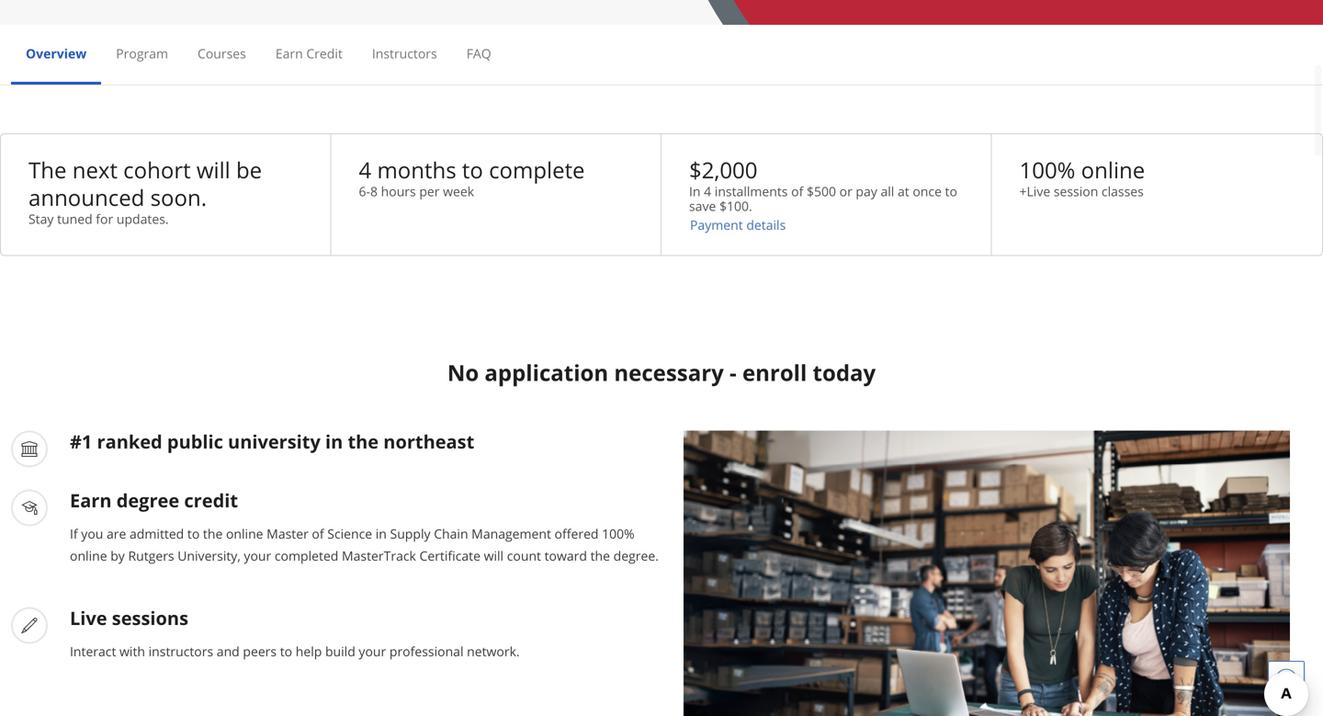 Task type: locate. For each thing, give the bounding box(es) containing it.
0 vertical spatial online
[[1082, 155, 1146, 185]]

2 vertical spatial the
[[591, 547, 610, 564]]

0 horizontal spatial earn
[[70, 487, 112, 513]]

the up university, in the left of the page
[[203, 525, 223, 542]]

at
[[898, 182, 910, 200]]

online up university, in the left of the page
[[226, 525, 263, 542]]

earn inside 'certificate menu' element
[[276, 45, 303, 62]]

2 vertical spatial online
[[70, 547, 107, 564]]

4 right the in
[[704, 182, 712, 200]]

0 horizontal spatial of
[[312, 525, 324, 542]]

1 horizontal spatial will
[[484, 547, 504, 564]]

updates.
[[117, 210, 169, 228]]

0 horizontal spatial in
[[325, 429, 343, 454]]

in
[[689, 182, 701, 200]]

1 horizontal spatial in
[[376, 525, 387, 542]]

0 vertical spatial in
[[325, 429, 343, 454]]

1 vertical spatial the
[[203, 525, 223, 542]]

1 horizontal spatial 100%
[[1020, 155, 1076, 185]]

will
[[197, 155, 230, 185], [484, 547, 504, 564]]

the for northeast
[[348, 429, 379, 454]]

earn left credit
[[276, 45, 303, 62]]

1 vertical spatial online
[[226, 525, 263, 542]]

completed
[[275, 547, 339, 564]]

build
[[325, 642, 356, 660]]

1 horizontal spatial the
[[348, 429, 379, 454]]

0 horizontal spatial the
[[203, 525, 223, 542]]

online inside the 100% online +live session classes
[[1082, 155, 1146, 185]]

the down offered
[[591, 547, 610, 564]]

program
[[116, 45, 168, 62]]

online right +live
[[1082, 155, 1146, 185]]

will left be
[[197, 155, 230, 185]]

1 vertical spatial will
[[484, 547, 504, 564]]

stay
[[28, 210, 54, 228]]

$2,000
[[689, 155, 758, 185]]

instructors
[[372, 45, 437, 62]]

master
[[267, 525, 309, 542]]

in up mastertrack
[[376, 525, 387, 542]]

will down management on the left
[[484, 547, 504, 564]]

8
[[370, 182, 378, 200]]

0 vertical spatial earn
[[276, 45, 303, 62]]

instructors link
[[372, 45, 437, 62]]

week
[[443, 182, 474, 200]]

the
[[28, 155, 67, 185]]

0 horizontal spatial 4
[[359, 155, 372, 185]]

will inside the next cohort will be announced soon. stay tuned for updates.
[[197, 155, 230, 185]]

management
[[472, 525, 551, 542]]

supply
[[390, 525, 431, 542]]

1 horizontal spatial earn
[[276, 45, 303, 62]]

science
[[328, 525, 372, 542]]

1 horizontal spatial 4
[[704, 182, 712, 200]]

help center image
[[1276, 668, 1298, 690]]

sessions
[[112, 605, 188, 630]]

$100.
[[720, 197, 753, 215]]

courses link
[[198, 45, 246, 62]]

4
[[359, 155, 372, 185], [704, 182, 712, 200]]

save
[[689, 197, 716, 215]]

all
[[881, 182, 895, 200]]

$500
[[807, 182, 837, 200]]

#1 ranked public university in the northeast
[[70, 429, 475, 454]]

chain
[[434, 525, 468, 542]]

0 horizontal spatial 100%
[[602, 525, 635, 542]]

100% online +live session classes
[[1020, 155, 1146, 200]]

your right build
[[359, 642, 386, 660]]

1 horizontal spatial online
[[226, 525, 263, 542]]

of inside if you are admitted to the online master of science in supply chain management offered 100% online by rutgers university, your completed mastertrack certificate will count toward the degree.
[[312, 525, 324, 542]]

earn credit
[[276, 45, 343, 62]]

1 vertical spatial earn
[[70, 487, 112, 513]]

today
[[813, 357, 876, 387]]

2 horizontal spatial the
[[591, 547, 610, 564]]

to right per
[[462, 155, 483, 185]]

of up completed
[[312, 525, 324, 542]]

months
[[377, 155, 457, 185]]

0 vertical spatial of
[[792, 182, 804, 200]]

in
[[325, 429, 343, 454], [376, 525, 387, 542]]

your down master
[[244, 547, 271, 564]]

announced
[[28, 182, 145, 212]]

#1
[[70, 429, 92, 454]]

to inside if you are admitted to the online master of science in supply chain management offered 100% online by rutgers university, your completed mastertrack certificate will count toward the degree.
[[187, 525, 200, 542]]

enroll
[[743, 357, 807, 387]]

1 horizontal spatial of
[[792, 182, 804, 200]]

6-
[[359, 182, 370, 200]]

earn
[[276, 45, 303, 62], [70, 487, 112, 513]]

1 vertical spatial of
[[312, 525, 324, 542]]

0 horizontal spatial your
[[244, 547, 271, 564]]

with
[[120, 642, 145, 660]]

university
[[228, 429, 321, 454]]

payment
[[690, 216, 743, 233]]

the
[[348, 429, 379, 454], [203, 525, 223, 542], [591, 547, 610, 564]]

online down you
[[70, 547, 107, 564]]

earn degree credit
[[70, 487, 238, 513]]

1 vertical spatial in
[[376, 525, 387, 542]]

in right 'university'
[[325, 429, 343, 454]]

earn credit link
[[276, 45, 343, 62]]

100% left the classes
[[1020, 155, 1076, 185]]

courses
[[198, 45, 246, 62]]

4 inside 4 months to complete 6-8 hours per week
[[359, 155, 372, 185]]

2 horizontal spatial online
[[1082, 155, 1146, 185]]

0 vertical spatial your
[[244, 547, 271, 564]]

help
[[296, 642, 322, 660]]

4 left hours
[[359, 155, 372, 185]]

0 vertical spatial 100%
[[1020, 155, 1076, 185]]

the left 'northeast'
[[348, 429, 379, 454]]

ranked
[[97, 429, 162, 454]]

peers
[[243, 642, 277, 660]]

0 horizontal spatial will
[[197, 155, 230, 185]]

complete
[[489, 155, 585, 185]]

toward
[[545, 547, 587, 564]]

for
[[96, 210, 113, 228]]

admitted
[[130, 525, 184, 542]]

0 vertical spatial will
[[197, 155, 230, 185]]

0 vertical spatial the
[[348, 429, 379, 454]]

1 vertical spatial your
[[359, 642, 386, 660]]

of
[[792, 182, 804, 200], [312, 525, 324, 542]]

100%
[[1020, 155, 1076, 185], [602, 525, 635, 542]]

necessary
[[614, 357, 724, 387]]

your
[[244, 547, 271, 564], [359, 642, 386, 660]]

1 vertical spatial 100%
[[602, 525, 635, 542]]

to up university, in the left of the page
[[187, 525, 200, 542]]

100% up degree.
[[602, 525, 635, 542]]

online
[[1082, 155, 1146, 185], [226, 525, 263, 542], [70, 547, 107, 564]]

of left '$500'
[[792, 182, 804, 200]]

to right once
[[946, 182, 958, 200]]

earn up you
[[70, 487, 112, 513]]



Task type: describe. For each thing, give the bounding box(es) containing it.
rutgers
[[128, 547, 174, 564]]

instructors
[[149, 642, 213, 660]]

faq link
[[467, 45, 492, 62]]

and
[[217, 642, 240, 660]]

details
[[747, 216, 786, 233]]

degree.
[[614, 547, 659, 564]]

rutgers campus image
[[684, 430, 1291, 716]]

once
[[913, 182, 942, 200]]

overview link
[[26, 45, 87, 62]]

count
[[507, 547, 541, 564]]

per
[[419, 182, 440, 200]]

be
[[236, 155, 262, 185]]

-
[[730, 357, 737, 387]]

hours
[[381, 182, 416, 200]]

will inside if you are admitted to the online master of science in supply chain management offered 100% online by rutgers university, your completed mastertrack certificate will count toward the degree.
[[484, 547, 504, 564]]

overview
[[26, 45, 87, 62]]

payment details button
[[689, 216, 787, 233]]

interact
[[70, 642, 116, 660]]

university,
[[178, 547, 241, 564]]

pay
[[856, 182, 878, 200]]

public
[[167, 429, 223, 454]]

cohort
[[123, 155, 191, 185]]

the for online
[[203, 525, 223, 542]]

application
[[485, 357, 609, 387]]

if you are admitted to the online master of science in supply chain management offered 100% online by rutgers university, your completed mastertrack certificate will count toward the degree.
[[70, 525, 659, 564]]

1 horizontal spatial your
[[359, 642, 386, 660]]

to inside 4 months to complete 6-8 hours per week
[[462, 155, 483, 185]]

live sessions
[[70, 605, 188, 630]]

interact with instructors and peers to help build your professional network.
[[70, 642, 520, 660]]

certificate menu element
[[11, 25, 1313, 85]]

to inside $2,000 in 4 installments of $500 or pay all at once to save $100. payment details
[[946, 182, 958, 200]]

you
[[81, 525, 103, 542]]

the next cohort will be announced soon. stay tuned for updates.
[[28, 155, 262, 228]]

or
[[840, 182, 853, 200]]

in inside if you are admitted to the online master of science in supply chain management offered 100% online by rutgers university, your completed mastertrack certificate will count toward the degree.
[[376, 525, 387, 542]]

0 horizontal spatial online
[[70, 547, 107, 564]]

by
[[111, 547, 125, 564]]

professional
[[390, 642, 464, 660]]

if
[[70, 525, 78, 542]]

credit
[[184, 487, 238, 513]]

earn for earn degree credit
[[70, 487, 112, 513]]

4 months to complete 6-8 hours per week
[[359, 155, 585, 200]]

offered
[[555, 525, 599, 542]]

northeast
[[384, 429, 475, 454]]

to left help
[[280, 642, 292, 660]]

next
[[72, 155, 118, 185]]

credit
[[306, 45, 343, 62]]

program link
[[116, 45, 168, 62]]

4 inside $2,000 in 4 installments of $500 or pay all at once to save $100. payment details
[[704, 182, 712, 200]]

+live
[[1020, 182, 1051, 200]]

no application necessary - enroll today
[[448, 357, 876, 387]]

of inside $2,000 in 4 installments of $500 or pay all at once to save $100. payment details
[[792, 182, 804, 200]]

installments
[[715, 182, 788, 200]]

100% inside if you are admitted to the online master of science in supply chain management offered 100% online by rutgers university, your completed mastertrack certificate will count toward the degree.
[[602, 525, 635, 542]]

are
[[107, 525, 126, 542]]

no
[[448, 357, 479, 387]]

live
[[70, 605, 107, 630]]

network.
[[467, 642, 520, 660]]

classes
[[1102, 182, 1144, 200]]

100% inside the 100% online +live session classes
[[1020, 155, 1076, 185]]

degree
[[116, 487, 179, 513]]

faq
[[467, 45, 492, 62]]

your inside if you are admitted to the online master of science in supply chain management offered 100% online by rutgers university, your completed mastertrack certificate will count toward the degree.
[[244, 547, 271, 564]]

earn for earn credit
[[276, 45, 303, 62]]

mastertrack
[[342, 547, 416, 564]]

session
[[1054, 182, 1099, 200]]

certificate
[[420, 547, 481, 564]]

tuned
[[57, 210, 93, 228]]

$2,000 in 4 installments of $500 or pay all at once to save $100. payment details
[[689, 155, 958, 233]]

soon.
[[150, 182, 207, 212]]



Task type: vqa. For each thing, say whether or not it's contained in the screenshot.
the $100.
yes



